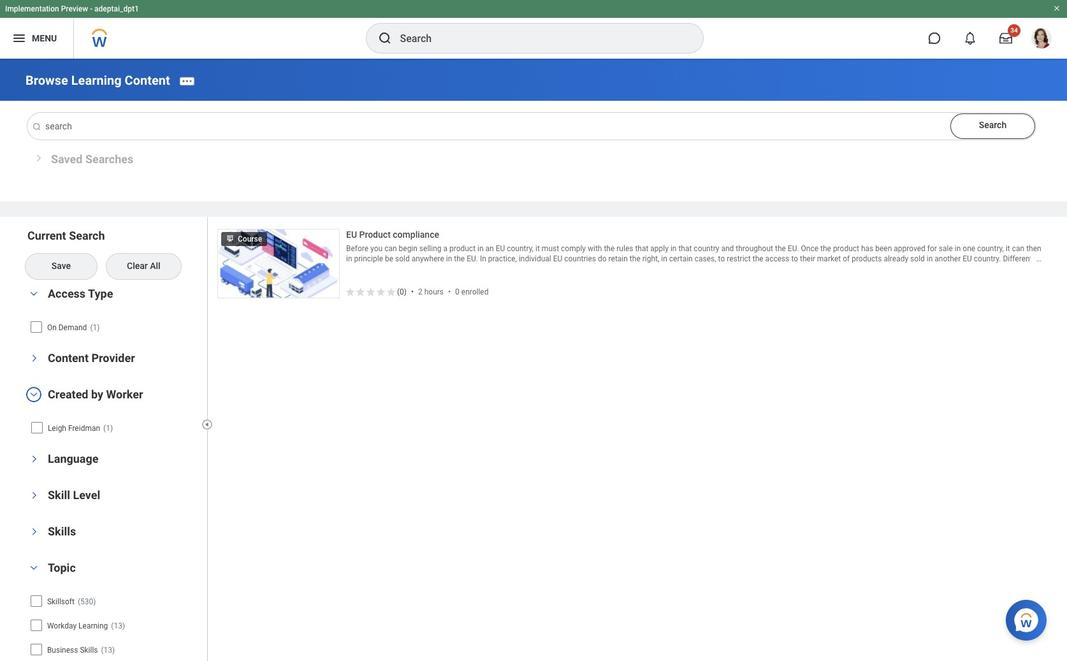 Task type: describe. For each thing, give the bounding box(es) containing it.
eu up practice,
[[496, 245, 505, 253]]

preview
[[61, 4, 88, 13]]

to down do
[[592, 265, 599, 274]]

process
[[491, 265, 518, 274]]

adeptai_dpt1
[[94, 4, 139, 13]]

eu up bringing
[[553, 255, 563, 264]]

manufacturing,
[[661, 265, 712, 274]]

do
[[598, 255, 607, 264]]

close environment banner image
[[1053, 4, 1061, 12]]

and throughout
[[721, 245, 773, 253]]

search inside 'button'
[[979, 120, 1007, 130]]

1 vertical spatial eu.
[[467, 255, 478, 264]]

browse learning content
[[26, 73, 170, 88]]

planning,
[[628, 265, 659, 274]]

-
[[90, 4, 93, 13]]

followed
[[394, 265, 424, 274]]

eu product compliance image
[[218, 229, 339, 298]]

chevron down image for content
[[30, 351, 39, 366]]

country.
[[974, 255, 1001, 264]]

approved
[[894, 245, 926, 253]]

in
[[480, 255, 486, 264]]

Search Workday  search field
[[400, 24, 677, 52]]

the left eu),
[[872, 265, 883, 274]]

final
[[968, 265, 982, 274]]

skills inside topic tree
[[80, 646, 98, 655]]

or
[[386, 275, 393, 284]]

eu product compliance
[[346, 229, 439, 240]]

enrolled
[[462, 287, 489, 296]]

the up "step"
[[454, 255, 465, 264]]

cases,
[[695, 255, 716, 264]]

been
[[876, 245, 892, 253]]

learning for browse
[[71, 73, 122, 88]]

clear
[[127, 261, 148, 271]]

in up each
[[446, 255, 452, 264]]

0 horizontal spatial products
[[763, 265, 793, 274]]

once
[[801, 245, 819, 253]]

2 hours
[[418, 287, 444, 296]]

individual
[[519, 255, 551, 264]]

then
[[1027, 245, 1042, 253]]

0 vertical spatial must
[[542, 245, 559, 253]]

demand
[[58, 323, 87, 332]]

inbox large image
[[1000, 32, 1013, 45]]

skills button
[[48, 525, 76, 538]]

created by worker button
[[48, 388, 143, 401]]

(530)
[[78, 597, 96, 606]]

0 enrolled
[[455, 287, 489, 296]]

1 can from the left
[[385, 245, 397, 253]]

in down "for"
[[927, 255, 933, 264]]

(13) for business skills
[[101, 646, 115, 655]]

(13) for workday learning
[[111, 622, 125, 631]]

by
[[91, 388, 103, 401]]

2 horizontal spatial of
[[843, 255, 850, 264]]

access
[[766, 255, 790, 264]]

the up do
[[604, 245, 615, 253]]

chevron down image for skill level
[[30, 488, 39, 503]]

actors
[[485, 275, 506, 284]]

at
[[425, 265, 432, 274]]

created by worker group
[[23, 386, 201, 441]]

1 sold from the left
[[395, 255, 410, 264]]

content provider
[[48, 351, 135, 365]]

workday
[[47, 622, 77, 631]]

worker
[[106, 388, 143, 401]]

on
[[47, 323, 57, 332]]

save
[[52, 261, 71, 271]]

the up (for
[[753, 255, 764, 264]]

0 vertical spatial eu.
[[788, 245, 799, 253]]

all
[[150, 261, 160, 271]]

topic
[[48, 561, 76, 574]]

0
[[455, 287, 460, 296]]

comply
[[561, 245, 586, 253]]

chevron down image for created
[[26, 390, 41, 399]]

learning for workday
[[78, 622, 108, 631]]

leigh freidman
[[48, 424, 100, 433]]

consumers
[[346, 275, 384, 284]]

created by worker
[[48, 388, 143, 401]]

hours
[[424, 287, 444, 296]]

for
[[928, 245, 937, 253]]

bringing
[[528, 265, 556, 274]]

access type group
[[26, 286, 201, 340]]

end-
[[395, 275, 410, 284]]

the up access
[[775, 245, 786, 253]]

chevron down image for skills
[[30, 524, 39, 539]]

content inside filter 'search box'
[[48, 351, 89, 365]]

browse learning content element
[[26, 73, 170, 88]]

content provider button
[[48, 351, 135, 365]]

(0)
[[397, 287, 407, 296]]

Browse Learning Content text field
[[27, 113, 1036, 139]]

1 vertical spatial be
[[384, 265, 392, 274]]

1 vertical spatial must
[[365, 265, 382, 274]]

country
[[694, 245, 720, 253]]

type
[[88, 287, 113, 300]]

skill level
[[48, 488, 100, 502]]

1 vertical spatial sale
[[984, 265, 998, 274]]

skill
[[48, 488, 70, 502]]

clear all
[[127, 261, 160, 271]]

34
[[1011, 27, 1018, 34]]

to down different
[[1000, 265, 1007, 274]]

provider
[[91, 351, 135, 365]]

different
[[1003, 255, 1033, 264]]

an
[[486, 245, 494, 253]]

their
[[800, 255, 815, 264]]

already
[[884, 255, 909, 264]]

business
[[47, 646, 78, 655]]

the up market
[[821, 245, 831, 253]]

save button
[[26, 254, 97, 279]]

search inside filter 'search box'
[[69, 229, 105, 242]]

market:
[[601, 265, 627, 274]]

countries
[[564, 255, 596, 264]]

potential
[[453, 275, 483, 284]]

one
[[963, 245, 976, 253]]

anywhere
[[412, 255, 444, 264]]

0 vertical spatial rules
[[617, 245, 633, 253]]

chevron down image left language button
[[30, 451, 39, 467]]

eu),
[[885, 265, 898, 274]]

search image
[[377, 31, 392, 46]]

in down before
[[346, 255, 352, 264]]

2 it from the left
[[1006, 245, 1011, 253]]

manufactured
[[795, 265, 843, 274]]



Task type: locate. For each thing, give the bounding box(es) containing it.
eu. left in
[[467, 255, 478, 264]]

1 vertical spatial chevron down image
[[30, 524, 39, 539]]

2 vertical spatial chevron down image
[[26, 564, 41, 573]]

access type button
[[48, 287, 113, 300]]

can right you
[[385, 245, 397, 253]]

chevron down image for topic
[[26, 564, 41, 573]]

0 horizontal spatial it
[[536, 245, 540, 253]]

access
[[48, 287, 86, 300]]

filter search field
[[23, 228, 209, 661]]

sold up distribution
[[911, 255, 925, 264]]

product up "step"
[[450, 245, 476, 253]]

must up individual
[[542, 245, 559, 253]]

that
[[635, 245, 649, 253], [679, 245, 692, 253]]

the right the and
[[955, 265, 966, 274]]

0 vertical spatial search
[[979, 120, 1007, 130]]

principle
[[354, 255, 383, 264]]

compliance
[[393, 229, 439, 240]]

chevron down image left content provider
[[30, 351, 39, 366]]

that up certain
[[679, 245, 692, 253]]

products
[[852, 255, 882, 264], [763, 265, 793, 274]]

1 vertical spatial skills
[[80, 646, 98, 655]]

chevron down image inside topic 'group'
[[26, 564, 41, 573]]

(13)
[[111, 622, 125, 631], [101, 646, 115, 655]]

(1) inside created by worker group
[[103, 424, 113, 433]]

chevron down image inside created by worker group
[[26, 390, 41, 399]]

profile logan mcneil image
[[1032, 28, 1052, 51]]

browse learning content main content
[[0, 59, 1067, 661]]

skill level button
[[48, 488, 100, 502]]

1 horizontal spatial eu.
[[788, 245, 799, 253]]

1 vertical spatial (13)
[[101, 646, 115, 655]]

has
[[861, 245, 874, 253]]

1 vertical spatial rules
[[346, 265, 363, 274]]

apply in
[[651, 245, 677, 253]]

can
[[385, 245, 397, 253], [1012, 245, 1025, 253]]

language
[[48, 452, 99, 465]]

implementation
[[5, 4, 59, 13]]

learning
[[71, 73, 122, 88], [78, 622, 108, 631]]

to left their
[[792, 255, 798, 264]]

rules up consumers
[[346, 265, 363, 274]]

1 horizontal spatial must
[[542, 245, 559, 253]]

clear all button
[[106, 254, 181, 279]]

1 horizontal spatial country,
[[978, 245, 1004, 253]]

country, up the 'country.'
[[978, 245, 1004, 253]]

1 horizontal spatial products
[[852, 255, 882, 264]]

chevron down image left access
[[26, 290, 41, 299]]

level
[[73, 488, 100, 502]]

(13) right workday learning
[[111, 622, 125, 631]]

Search search field
[[26, 113, 1036, 139]]

before you can begin selling a product in an eu country, it must comply with the rules that apply in that country and throughout the eu. once the product has been approved for sale in one country, it can then in principle be sold anywhere in the eu. in practice, individual eu countries do retain the right, in certain cases, to restrict the access to their market of products already sold in another eu country. different rules must be followed at each step of the process of bringing a product to market: planning, manufacturing, importing (for products manufactured outside the eu), distribution and the final sale to consumers or end-users. many potential actors are involved.
[[346, 245, 1042, 284]]

0 horizontal spatial skills
[[48, 525, 76, 538]]

can up different
[[1012, 245, 1025, 253]]

of down individual
[[520, 265, 527, 274]]

1 horizontal spatial that
[[679, 245, 692, 253]]

sale up another
[[939, 245, 953, 253]]

skills up topic button
[[48, 525, 76, 538]]

skillsoft
[[47, 597, 75, 606]]

eu
[[346, 229, 357, 240], [496, 245, 505, 253], [553, 255, 563, 264], [963, 255, 972, 264]]

eu. left once
[[788, 245, 799, 253]]

in down apply in
[[661, 255, 667, 264]]

chevron down image left topic
[[26, 564, 41, 573]]

1 horizontal spatial can
[[1012, 245, 1025, 253]]

to up "importing"
[[718, 255, 725, 264]]

skills
[[48, 525, 76, 538], [80, 646, 98, 655]]

that up right,
[[635, 245, 649, 253]]

step
[[452, 265, 467, 274]]

0 horizontal spatial that
[[635, 245, 649, 253]]

0 horizontal spatial product
[[450, 245, 476, 253]]

search button
[[951, 113, 1036, 139]]

workday learning
[[47, 622, 108, 631]]

2
[[418, 287, 423, 296]]

course element
[[218, 227, 238, 245]]

country,
[[507, 245, 534, 253], [978, 245, 1004, 253]]

(13) right business skills on the bottom of page
[[101, 646, 115, 655]]

in left the one
[[955, 245, 961, 253]]

2 country, from the left
[[978, 245, 1004, 253]]

1 horizontal spatial skills
[[80, 646, 98, 655]]

0 vertical spatial sale
[[939, 245, 953, 253]]

2 can from the left
[[1012, 245, 1025, 253]]

current search
[[27, 229, 105, 242]]

1 horizontal spatial sale
[[984, 265, 998, 274]]

involved.
[[521, 275, 551, 284]]

each
[[434, 265, 450, 274]]

1 vertical spatial content
[[48, 351, 89, 365]]

market
[[817, 255, 841, 264]]

0 vertical spatial content
[[125, 73, 170, 88]]

0 vertical spatial (13)
[[111, 622, 125, 631]]

must down 'principle'
[[365, 265, 382, 274]]

chevron down image left the skill
[[30, 488, 39, 503]]

1 horizontal spatial rules
[[617, 245, 633, 253]]

a right bringing
[[558, 265, 562, 274]]

notifications large image
[[964, 32, 977, 45]]

1 horizontal spatial a
[[558, 265, 562, 274]]

selling
[[419, 245, 442, 253]]

leigh
[[48, 424, 66, 433]]

restrict
[[727, 255, 751, 264]]

eu up before
[[346, 229, 357, 240]]

you
[[371, 245, 383, 253]]

browse
[[26, 73, 68, 88]]

learning inside topic tree
[[78, 622, 108, 631]]

0 horizontal spatial can
[[385, 245, 397, 253]]

to
[[718, 255, 725, 264], [792, 255, 798, 264], [592, 265, 599, 274], [1000, 265, 1007, 274]]

it up individual
[[536, 245, 540, 253]]

0 horizontal spatial sale
[[939, 245, 953, 253]]

2 sold from the left
[[911, 255, 925, 264]]

a right selling
[[443, 245, 448, 253]]

menu button
[[0, 18, 73, 59]]

of up 'outside'
[[843, 255, 850, 264]]

0 horizontal spatial a
[[443, 245, 448, 253]]

justify image
[[11, 31, 27, 46]]

product up market
[[833, 245, 860, 253]]

(1) inside access type group
[[90, 323, 100, 332]]

the
[[604, 245, 615, 253], [775, 245, 786, 253], [821, 245, 831, 253], [454, 255, 465, 264], [630, 255, 641, 264], [753, 255, 764, 264], [478, 265, 489, 274], [872, 265, 883, 274], [955, 265, 966, 274]]

language button
[[48, 452, 99, 465]]

0 horizontal spatial rules
[[346, 265, 363, 274]]

eu.
[[788, 245, 799, 253], [467, 255, 478, 264]]

1 vertical spatial a
[[558, 265, 562, 274]]

learning right browse at the top left of page
[[71, 73, 122, 88]]

product
[[450, 245, 476, 253], [833, 245, 860, 253], [564, 265, 590, 274]]

(1) right demand at the left of the page
[[90, 323, 100, 332]]

eu down the one
[[963, 255, 972, 264]]

0 horizontal spatial content
[[48, 351, 89, 365]]

search image
[[32, 122, 42, 132]]

menu banner
[[0, 0, 1067, 59]]

the down in
[[478, 265, 489, 274]]

certain
[[669, 255, 693, 264]]

menu
[[32, 33, 57, 43]]

(1) for type
[[90, 323, 100, 332]]

country, up individual
[[507, 245, 534, 253]]

1 horizontal spatial sold
[[911, 255, 925, 264]]

1 horizontal spatial content
[[125, 73, 170, 88]]

1 horizontal spatial of
[[520, 265, 527, 274]]

2 horizontal spatial product
[[833, 245, 860, 253]]

skills right "business"
[[80, 646, 98, 655]]

(1) right freidman
[[103, 424, 113, 433]]

it up different
[[1006, 245, 1011, 253]]

right,
[[643, 255, 660, 264]]

sold down begin
[[395, 255, 410, 264]]

products down access
[[763, 265, 793, 274]]

0 vertical spatial (1)
[[90, 323, 100, 332]]

chevron down image inside access type group
[[26, 290, 41, 299]]

chevron down image left created
[[26, 390, 41, 399]]

topic tree
[[30, 590, 196, 661]]

learning down (530)
[[78, 622, 108, 631]]

course image
[[218, 227, 238, 243]]

in left an
[[478, 245, 484, 253]]

(1) for by
[[103, 424, 113, 433]]

0 horizontal spatial search
[[69, 229, 105, 242]]

and
[[940, 265, 953, 274]]

1 vertical spatial search
[[69, 229, 105, 242]]

implementation preview -   adeptai_dpt1
[[5, 4, 139, 13]]

0 vertical spatial products
[[852, 255, 882, 264]]

chevron down image
[[30, 488, 39, 503], [30, 524, 39, 539], [26, 564, 41, 573]]

rules
[[617, 245, 633, 253], [346, 265, 363, 274]]

product down countries
[[564, 265, 590, 274]]

1 horizontal spatial product
[[564, 265, 590, 274]]

1 it from the left
[[536, 245, 540, 253]]

sale
[[939, 245, 953, 253], [984, 265, 998, 274]]

0 horizontal spatial sold
[[395, 255, 410, 264]]

0 horizontal spatial (1)
[[90, 323, 100, 332]]

begin
[[399, 245, 418, 253]]

freidman
[[68, 424, 100, 433]]

rules up retain
[[617, 245, 633, 253]]

1 horizontal spatial (1)
[[103, 424, 113, 433]]

retain
[[609, 255, 628, 264]]

users.
[[410, 275, 430, 284]]

chevron down image left "skills" button
[[30, 524, 39, 539]]

0 vertical spatial learning
[[71, 73, 122, 88]]

0 horizontal spatial eu.
[[467, 255, 478, 264]]

product
[[359, 229, 391, 240]]

0 horizontal spatial country,
[[507, 245, 534, 253]]

0 vertical spatial be
[[385, 255, 393, 264]]

0 vertical spatial chevron down image
[[30, 488, 39, 503]]

of up potential at the left top of page
[[469, 265, 476, 274]]

with
[[588, 245, 602, 253]]

before
[[346, 245, 369, 253]]

1 horizontal spatial it
[[1006, 245, 1011, 253]]

another
[[935, 255, 961, 264]]

2 that from the left
[[679, 245, 692, 253]]

0 vertical spatial a
[[443, 245, 448, 253]]

1 that from the left
[[635, 245, 649, 253]]

1 vertical spatial (1)
[[103, 424, 113, 433]]

0 vertical spatial skills
[[48, 525, 76, 538]]

are
[[508, 275, 519, 284]]

current
[[27, 229, 66, 242]]

a
[[443, 245, 448, 253], [558, 265, 562, 274]]

of
[[843, 255, 850, 264], [469, 265, 476, 274], [520, 265, 527, 274]]

1 vertical spatial products
[[763, 265, 793, 274]]

0 horizontal spatial of
[[469, 265, 476, 274]]

sale down the 'country.'
[[984, 265, 998, 274]]

1 horizontal spatial search
[[979, 120, 1007, 130]]

1 vertical spatial learning
[[78, 622, 108, 631]]

chevron down image for access
[[26, 290, 41, 299]]

practice,
[[488, 255, 517, 264]]

content
[[125, 73, 170, 88], [48, 351, 89, 365]]

on demand
[[47, 323, 87, 332]]

0 horizontal spatial must
[[365, 265, 382, 274]]

products down has
[[852, 255, 882, 264]]

topic group
[[26, 560, 201, 661]]

1 country, from the left
[[507, 245, 534, 253]]

the up planning,
[[630, 255, 641, 264]]

chevron down image
[[26, 290, 41, 299], [30, 351, 39, 366], [26, 390, 41, 399], [30, 451, 39, 467]]



Task type: vqa. For each thing, say whether or not it's contained in the screenshot.
country
yes



